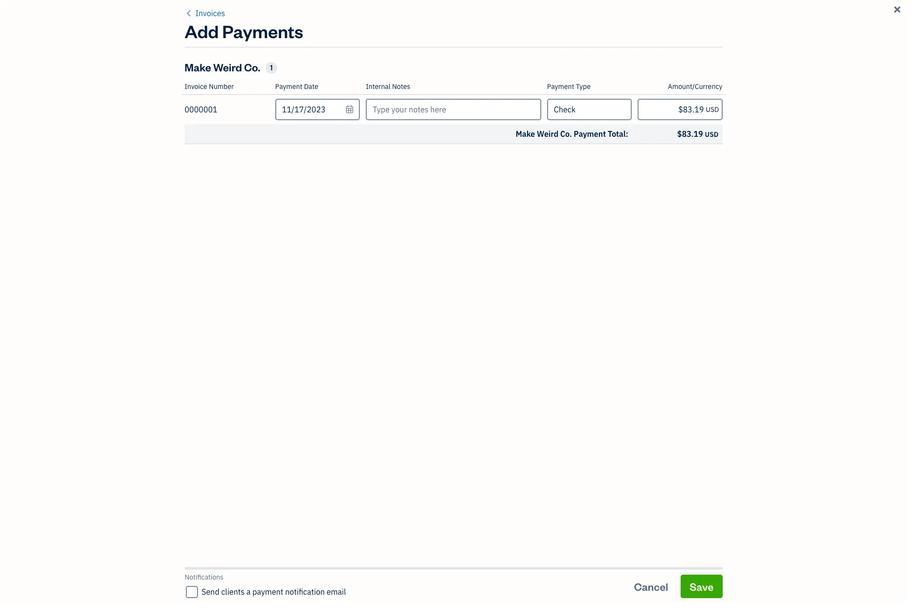 Task type: locate. For each thing, give the bounding box(es) containing it.
payment left type
[[548, 82, 575, 91]]

0 horizontal spatial co.
[[244, 60, 261, 74]]

add
[[185, 20, 219, 43]]

1 vertical spatial weird
[[537, 129, 559, 139]]

invoices up "add"
[[196, 8, 225, 18]]

ever
[[594, 101, 623, 119]]

invoices inside 'invoices' button
[[196, 8, 225, 18]]

payment
[[253, 588, 284, 598]]

2 vertical spatial make
[[516, 129, 536, 139]]

payment for payment type
[[548, 82, 575, 91]]

invoice inside new invoice link
[[725, 42, 760, 55]]

payable
[[490, 101, 542, 119]]

Date in MM/DD/YYYY format text field
[[275, 99, 360, 120]]

invoice
[[725, 42, 760, 55], [185, 82, 207, 91], [544, 101, 591, 119]]

payment left date
[[275, 82, 303, 91]]

0 vertical spatial make
[[185, 60, 211, 74]]

invoice down payment type
[[544, 101, 591, 119]]

1 vertical spatial invoice
[[185, 82, 207, 91]]

invoice number
[[185, 82, 234, 91]]

make weird co. payment total:
[[516, 129, 629, 139]]

co. for make weird co. payment total:
[[561, 129, 572, 139]]

invoices up 1
[[246, 37, 313, 60]]

notifications
[[185, 574, 224, 582]]

close image
[[893, 4, 903, 16]]

2 horizontal spatial make
[[516, 129, 536, 139]]

1 horizontal spatial invoice
[[544, 101, 591, 119]]

1 vertical spatial usd
[[706, 130, 719, 139]]

1 vertical spatial co.
[[561, 129, 572, 139]]

date
[[304, 82, 319, 91]]

co. for make weird co.
[[244, 60, 261, 74]]

send
[[202, 588, 220, 598]]

usd
[[706, 105, 720, 114], [706, 130, 719, 139]]

0 horizontal spatial weird
[[213, 60, 242, 74]]

co. left 1
[[244, 60, 261, 74]]

invoice up 0000001 at left top
[[185, 82, 207, 91]]

make down notes
[[393, 101, 428, 119]]

1 horizontal spatial invoices
[[246, 37, 313, 60]]

invoice right new
[[725, 42, 760, 55]]

co. down payment type text field on the top right
[[561, 129, 572, 139]]

or
[[492, 567, 498, 576]]

notification
[[285, 588, 325, 598]]

main element
[[0, 0, 108, 604]]

new invoice
[[702, 42, 760, 55]]

add payments
[[185, 20, 303, 43]]

email
[[327, 588, 346, 598]]

accept credit cards image
[[491, 128, 525, 162]]

0 horizontal spatial make
[[185, 60, 211, 74]]

make for make weird co.
[[185, 60, 211, 74]]

weird for make weird co. payment total:
[[537, 129, 559, 139]]

0 horizontal spatial invoices
[[196, 8, 225, 18]]

amount/currency
[[669, 82, 723, 91]]

0 vertical spatial invoice
[[725, 42, 760, 55]]

make
[[185, 60, 211, 74], [393, 101, 428, 119], [516, 129, 536, 139]]

2 horizontal spatial invoice
[[725, 42, 760, 55]]

1 horizontal spatial make
[[393, 101, 428, 119]]

payment date
[[275, 82, 319, 91]]

0 vertical spatial co.
[[244, 60, 261, 74]]

make down payable
[[516, 129, 536, 139]]

Payment Type text field
[[549, 100, 631, 119]]

co.
[[244, 60, 261, 74], [561, 129, 572, 139]]

weird up number
[[213, 60, 242, 74]]

Type your notes here text field
[[366, 99, 542, 120]]

payment for payment date
[[275, 82, 303, 91]]

most
[[455, 101, 487, 119]]

1 horizontal spatial co.
[[561, 129, 572, 139]]

a
[[247, 588, 251, 598]]

payments
[[222, 20, 303, 43]]

0 horizontal spatial invoice
[[185, 82, 207, 91]]

make up invoice number
[[185, 60, 211, 74]]

total:
[[608, 129, 629, 139]]

invoices
[[196, 8, 225, 18], [246, 37, 313, 60]]

1 vertical spatial make
[[393, 101, 428, 119]]

invoice like a pro image
[[322, 128, 356, 162]]

make the most payable invoice ever
[[393, 101, 623, 119]]

1 horizontal spatial weird
[[537, 129, 559, 139]]

usd up $83.19 usd
[[706, 105, 720, 114]]

payment
[[275, 82, 303, 91], [548, 82, 575, 91], [574, 129, 606, 139]]

weird
[[213, 60, 242, 74], [537, 129, 559, 139]]

weird down payable
[[537, 129, 559, 139]]

save
[[690, 580, 714, 594]]

0 vertical spatial weird
[[213, 60, 242, 74]]

usd right $83.19
[[706, 130, 719, 139]]

0 vertical spatial invoices
[[196, 8, 225, 18]]

usd inside $83.19 usd
[[706, 130, 719, 139]]

make for make weird co. payment total:
[[516, 129, 536, 139]]



Task type: describe. For each thing, give the bounding box(es) containing it.
the
[[431, 101, 452, 119]]

type
[[576, 82, 591, 91]]

invoices button
[[185, 7, 225, 19]]

Amount (USD) text field
[[638, 99, 723, 120]]

1
[[270, 63, 273, 72]]

$83.19
[[678, 129, 704, 139]]

new invoice link
[[693, 37, 769, 60]]

cancel
[[635, 580, 669, 594]]

notes
[[392, 82, 411, 91]]

payment down payment type text field on the top right
[[574, 129, 606, 139]]

send clients a payment notification email
[[202, 588, 346, 598]]

1 vertical spatial invoices
[[246, 37, 313, 60]]

internal
[[366, 82, 391, 91]]

0 vertical spatial usd
[[706, 105, 720, 114]]

$83.19 usd
[[678, 129, 719, 139]]

make for make the most payable invoice ever
[[393, 101, 428, 119]]

clients
[[221, 588, 245, 598]]

cancel button
[[626, 575, 678, 599]]

save button
[[681, 575, 723, 599]]

send payment reminders image
[[659, 128, 694, 162]]

or deleted
[[492, 567, 523, 576]]

deleted
[[500, 567, 523, 576]]

weird for make weird co.
[[213, 60, 242, 74]]

new
[[702, 42, 723, 55]]

internal notes
[[366, 82, 411, 91]]

0000001
[[185, 105, 218, 115]]

make weird co.
[[185, 60, 261, 74]]

payment type
[[548, 82, 591, 91]]

chevronleft image
[[185, 7, 194, 19]]

deleted link
[[500, 567, 523, 576]]

number
[[209, 82, 234, 91]]

2 vertical spatial invoice
[[544, 101, 591, 119]]



Task type: vqa. For each thing, say whether or not it's contained in the screenshot.
')'
no



